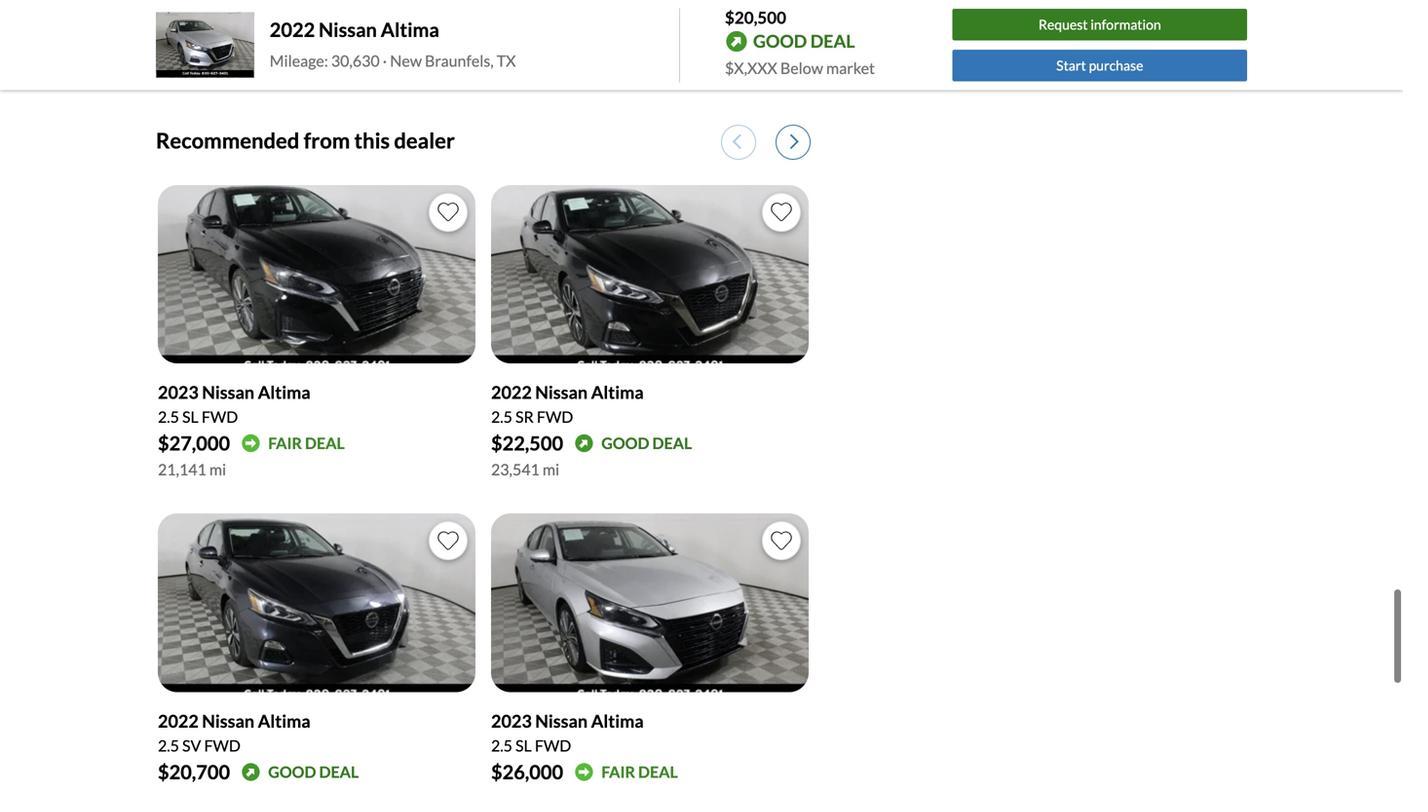 Task type: vqa. For each thing, say whether or not it's contained in the screenshot.
$27,000's deal
yes



Task type: describe. For each thing, give the bounding box(es) containing it.
nissan up $26,000
[[535, 710, 588, 732]]

$26,000
[[491, 761, 563, 784]]

fair deal image for $27,000
[[242, 434, 260, 453]]

this
[[354, 127, 390, 153]]

request information
[[1039, 16, 1161, 33]]

braunfels,
[[425, 51, 494, 70]]

2022 nissan altima 2.5 sr fwd
[[491, 382, 644, 426]]

new
[[390, 51, 422, 70]]

2022 nissan altima image for $22,500
[[491, 185, 809, 364]]

good deal for $22,500
[[602, 434, 692, 453]]

altima inside 2022 nissan altima 2.5 sr fwd
[[591, 382, 644, 403]]

sv
[[182, 736, 201, 755]]

·
[[383, 51, 387, 70]]

1 horizontal spatial 2023 nissan altima 2.5 sl fwd
[[491, 710, 644, 755]]

$27,000
[[158, 432, 230, 455]]

purchase
[[1089, 57, 1143, 74]]

21,141
[[158, 460, 206, 479]]

$20,700
[[158, 761, 230, 784]]

good deal
[[753, 30, 855, 52]]

0 vertical spatial 2023 nissan altima 2.5 sl fwd
[[158, 382, 311, 426]]

altima inside 2022 nissan altima mileage: 30,630 · new braunfels, tx
[[381, 18, 439, 41]]

fair deal for $26,000
[[602, 763, 678, 782]]

2.5 inside the "2022 nissan altima 2.5 sv fwd"
[[158, 736, 179, 755]]

fair for $27,000
[[268, 434, 302, 453]]

2022 nissan altima 2.5 sv fwd
[[158, 710, 311, 755]]

nissan up $27,000
[[202, 382, 254, 403]]

30,630
[[331, 51, 380, 70]]

2022 nissan altima mileage: 30,630 · new braunfels, tx
[[270, 18, 516, 70]]

0 vertical spatial sl
[[182, 407, 199, 426]]

deal for $22,500
[[652, 434, 692, 453]]

23,541 mi
[[491, 460, 559, 479]]

2023 nissan altima image for $27,000
[[158, 185, 476, 364]]

fwd inside 2022 nissan altima 2.5 sr fwd
[[537, 407, 573, 426]]

recommended from this dealer
[[156, 127, 455, 153]]

2022 for 2022 nissan altima 2.5 sr fwd
[[491, 382, 532, 403]]

good deal image
[[575, 434, 594, 453]]

sr
[[516, 407, 534, 426]]

mi for $27,000
[[209, 460, 226, 479]]

request
[[1039, 16, 1088, 33]]

2022 for 2022 nissan altima 2.5 sv fwd
[[158, 710, 199, 732]]



Task type: locate. For each thing, give the bounding box(es) containing it.
scroll left image
[[733, 133, 741, 150]]

1 vertical spatial good
[[268, 763, 316, 782]]

1 horizontal spatial mi
[[543, 460, 559, 479]]

$22,500
[[491, 432, 563, 455]]

1 horizontal spatial good deal
[[602, 434, 692, 453]]

0 vertical spatial 2023
[[158, 382, 199, 403]]

2 vertical spatial 2022
[[158, 710, 199, 732]]

2023 nissan altima 2.5 sl fwd
[[158, 382, 311, 426], [491, 710, 644, 755]]

1 vertical spatial fair deal
[[602, 763, 678, 782]]

nissan up good deal icon
[[202, 710, 254, 732]]

mi down $27,000
[[209, 460, 226, 479]]

0 horizontal spatial 2023
[[158, 382, 199, 403]]

2023 nissan altima image
[[158, 185, 476, 364], [491, 514, 809, 692]]

mileage:
[[270, 51, 328, 70]]

1 vertical spatial sl
[[516, 736, 532, 755]]

mi
[[209, 460, 226, 479], [543, 460, 559, 479]]

2023 nissan altima 2.5 sl fwd up $27,000
[[158, 382, 311, 426]]

2022 up mileage:
[[270, 18, 315, 41]]

fair deal
[[268, 434, 345, 453], [602, 763, 678, 782]]

0 vertical spatial good deal
[[602, 434, 692, 453]]

2022 for 2022 nissan altima mileage: 30,630 · new braunfels, tx
[[270, 18, 315, 41]]

fwd right sv
[[204, 736, 241, 755]]

2022 nissan altima image
[[156, 12, 254, 78], [491, 185, 809, 364], [158, 514, 476, 692]]

fair right $26,000
[[602, 763, 635, 782]]

0 vertical spatial 2023 nissan altima image
[[158, 185, 476, 364]]

1 vertical spatial 2022
[[491, 382, 532, 403]]

altima
[[381, 18, 439, 41], [258, 382, 311, 403], [591, 382, 644, 403], [258, 710, 311, 732], [591, 710, 644, 732]]

0 vertical spatial fair deal
[[268, 434, 345, 453]]

mi for $22,500
[[543, 460, 559, 479]]

nissan
[[319, 18, 377, 41], [202, 382, 254, 403], [535, 382, 588, 403], [202, 710, 254, 732], [535, 710, 588, 732]]

1 vertical spatial 2023
[[491, 710, 532, 732]]

0 horizontal spatial 2023 nissan altima 2.5 sl fwd
[[158, 382, 311, 426]]

0 vertical spatial 2022
[[270, 18, 315, 41]]

good deal
[[602, 434, 692, 453], [268, 763, 359, 782]]

2023 nissan altima image for $26,000
[[491, 514, 809, 692]]

1 horizontal spatial 2023
[[491, 710, 532, 732]]

1 vertical spatial 2023 nissan altima image
[[491, 514, 809, 692]]

fair deal image right $26,000
[[575, 763, 594, 782]]

good
[[602, 434, 649, 453], [268, 763, 316, 782]]

deal for $26,000
[[638, 763, 678, 782]]

tx
[[497, 51, 516, 70]]

nissan up good deal image
[[535, 382, 588, 403]]

recommended
[[156, 127, 299, 153]]

$x,xxx
[[725, 58, 777, 77]]

2023 up $26,000
[[491, 710, 532, 732]]

0 vertical spatial fair
[[268, 434, 302, 453]]

nissan inside 2022 nissan altima mileage: 30,630 · new braunfels, tx
[[319, 18, 377, 41]]

nissan inside 2022 nissan altima 2.5 sr fwd
[[535, 382, 588, 403]]

fair deal image right $27,000
[[242, 434, 260, 453]]

good deal right good deal icon
[[268, 763, 359, 782]]

nissan up 30,630
[[319, 18, 377, 41]]

1 vertical spatial 2022 nissan altima image
[[491, 185, 809, 364]]

good for $20,700
[[268, 763, 316, 782]]

2.5 up $27,000
[[158, 407, 179, 426]]

market
[[826, 58, 875, 77]]

deal
[[305, 434, 345, 453], [652, 434, 692, 453], [319, 763, 359, 782], [638, 763, 678, 782]]

1 mi from the left
[[209, 460, 226, 479]]

0 horizontal spatial mi
[[209, 460, 226, 479]]

good for $22,500
[[602, 434, 649, 453]]

21,141 mi
[[158, 460, 226, 479]]

2.5 up $26,000
[[491, 736, 513, 755]]

fair deal image for $26,000
[[575, 763, 594, 782]]

deal for $27,000
[[305, 434, 345, 453]]

start
[[1056, 57, 1086, 74]]

2 horizontal spatial 2022
[[491, 382, 532, 403]]

deal
[[810, 30, 855, 52]]

0 horizontal spatial good deal
[[268, 763, 359, 782]]

request information button
[[953, 9, 1247, 41]]

1 vertical spatial fair deal image
[[575, 763, 594, 782]]

0 horizontal spatial good
[[268, 763, 316, 782]]

good right good deal icon
[[268, 763, 316, 782]]

1 horizontal spatial fair deal
[[602, 763, 678, 782]]

good right good deal image
[[602, 434, 649, 453]]

2022
[[270, 18, 315, 41], [491, 382, 532, 403], [158, 710, 199, 732]]

1 horizontal spatial 2023 nissan altima image
[[491, 514, 809, 692]]

2023 up $27,000
[[158, 382, 199, 403]]

$20,500
[[725, 7, 786, 27]]

0 vertical spatial 2022 nissan altima image
[[156, 12, 254, 78]]

deal for $20,700
[[319, 763, 359, 782]]

1 horizontal spatial sl
[[516, 736, 532, 755]]

sl up $27,000
[[182, 407, 199, 426]]

sl up $26,000
[[516, 736, 532, 755]]

fair
[[268, 434, 302, 453], [602, 763, 635, 782]]

0 horizontal spatial sl
[[182, 407, 199, 426]]

information
[[1091, 16, 1161, 33]]

2022 inside 2022 nissan altima 2.5 sr fwd
[[491, 382, 532, 403]]

mi down $22,500
[[543, 460, 559, 479]]

1 vertical spatial 2023 nissan altima 2.5 sl fwd
[[491, 710, 644, 755]]

fair right $27,000
[[268, 434, 302, 453]]

0 vertical spatial fair deal image
[[242, 434, 260, 453]]

2022 up sr
[[491, 382, 532, 403]]

0 horizontal spatial fair
[[268, 434, 302, 453]]

altima inside the "2022 nissan altima 2.5 sv fwd"
[[258, 710, 311, 732]]

2.5 inside 2022 nissan altima 2.5 sr fwd
[[491, 407, 513, 426]]

fwd up $26,000
[[535, 736, 571, 755]]

2.5 left sv
[[158, 736, 179, 755]]

0 horizontal spatial 2022
[[158, 710, 199, 732]]

from
[[304, 127, 350, 153]]

2023 nissan altima 2.5 sl fwd up $26,000
[[491, 710, 644, 755]]

1 vertical spatial fair
[[602, 763, 635, 782]]

dealer
[[394, 127, 455, 153]]

1 horizontal spatial fair
[[602, 763, 635, 782]]

1 vertical spatial good deal
[[268, 763, 359, 782]]

2022 inside the "2022 nissan altima 2.5 sv fwd"
[[158, 710, 199, 732]]

good deal image
[[242, 763, 260, 782]]

below
[[780, 58, 823, 77]]

good deal right good deal image
[[602, 434, 692, 453]]

fair deal for $27,000
[[268, 434, 345, 453]]

2022 up sv
[[158, 710, 199, 732]]

nissan inside the "2022 nissan altima 2.5 sv fwd"
[[202, 710, 254, 732]]

start purchase
[[1056, 57, 1143, 74]]

0 horizontal spatial fair deal image
[[242, 434, 260, 453]]

2 mi from the left
[[543, 460, 559, 479]]

good
[[753, 30, 807, 52]]

$x,xxx below market
[[725, 58, 875, 77]]

fwd
[[202, 407, 238, 426], [537, 407, 573, 426], [204, 736, 241, 755], [535, 736, 571, 755]]

fwd inside the "2022 nissan altima 2.5 sv fwd"
[[204, 736, 241, 755]]

0 horizontal spatial fair deal
[[268, 434, 345, 453]]

23,541
[[491, 460, 540, 479]]

fair for $26,000
[[602, 763, 635, 782]]

2.5
[[158, 407, 179, 426], [491, 407, 513, 426], [158, 736, 179, 755], [491, 736, 513, 755]]

2.5 left sr
[[491, 407, 513, 426]]

start purchase button
[[953, 50, 1247, 81]]

good deal for $20,700
[[268, 763, 359, 782]]

1 horizontal spatial fair deal image
[[575, 763, 594, 782]]

1 horizontal spatial good
[[602, 434, 649, 453]]

2023
[[158, 382, 199, 403], [491, 710, 532, 732]]

fwd up $27,000
[[202, 407, 238, 426]]

fwd right sr
[[537, 407, 573, 426]]

fair deal image
[[242, 434, 260, 453], [575, 763, 594, 782]]

sl
[[182, 407, 199, 426], [516, 736, 532, 755]]

1 horizontal spatial 2022
[[270, 18, 315, 41]]

scroll right image
[[790, 133, 799, 150]]

2022 nissan altima image for $20,700
[[158, 514, 476, 692]]

2022 inside 2022 nissan altima mileage: 30,630 · new braunfels, tx
[[270, 18, 315, 41]]

2 vertical spatial 2022 nissan altima image
[[158, 514, 476, 692]]

0 vertical spatial good
[[602, 434, 649, 453]]

0 horizontal spatial 2023 nissan altima image
[[158, 185, 476, 364]]



